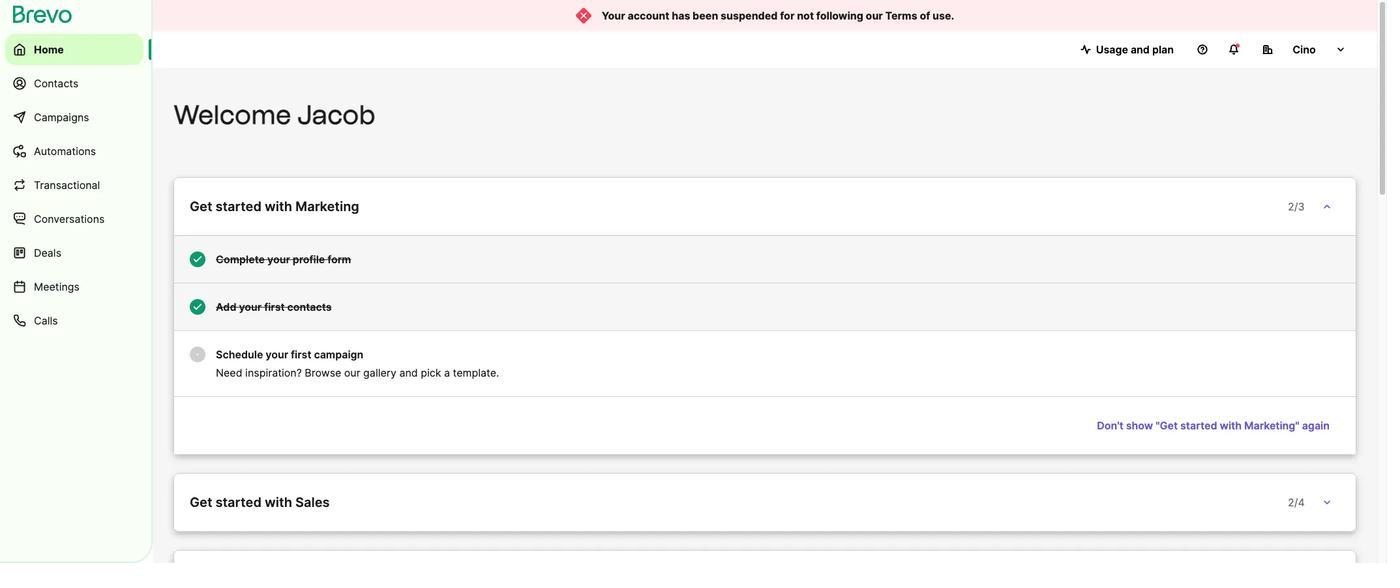 Task type: locate. For each thing, give the bounding box(es) containing it.
been
[[693, 9, 718, 22]]

deals link
[[5, 237, 143, 269]]

3
[[1298, 200, 1305, 213]]

with left marketing"
[[1220, 419, 1242, 432]]

1 horizontal spatial our
[[866, 9, 883, 22]]

of
[[920, 9, 930, 22]]

1 vertical spatial with
[[1220, 419, 1242, 432]]

1 2 from the top
[[1288, 200, 1294, 213]]

1 vertical spatial and
[[399, 367, 418, 380]]

with for marketing
[[265, 199, 292, 215]]

first up the browse at left bottom
[[291, 348, 311, 361]]

0 vertical spatial with
[[265, 199, 292, 215]]

/
[[1294, 200, 1298, 213], [1294, 496, 1298, 509]]

our down campaign
[[344, 367, 360, 380]]

welcome
[[173, 99, 291, 130]]

2
[[1288, 200, 1294, 213], [1288, 496, 1294, 509]]

1 get from the top
[[190, 199, 212, 215]]

add your first contacts link
[[173, 284, 1357, 331]]

get
[[190, 199, 212, 215], [190, 495, 212, 511]]

for
[[780, 9, 795, 22]]

0 vertical spatial started
[[216, 199, 262, 215]]

your inside schedule your first campaign need inspiration? browse our gallery and pick a template.
[[266, 348, 288, 361]]

meetings
[[34, 280, 80, 294]]

1 horizontal spatial and
[[1131, 43, 1150, 56]]

calls link
[[5, 305, 143, 337]]

our left terms at the right top of the page
[[866, 9, 883, 22]]

started for get started with sales
[[216, 495, 262, 511]]

add
[[216, 301, 236, 314]]

and inside schedule your first campaign need inspiration? browse our gallery and pick a template.
[[399, 367, 418, 380]]

1 vertical spatial first
[[291, 348, 311, 361]]

calls
[[34, 314, 58, 327]]

terms
[[885, 9, 918, 22]]

first
[[264, 301, 285, 314], [291, 348, 311, 361]]

contacts
[[287, 301, 332, 314]]

and left plan
[[1131, 43, 1150, 56]]

/ for get started with marketing
[[1294, 200, 1298, 213]]

get for get started with marketing
[[190, 199, 212, 215]]

started
[[216, 199, 262, 215], [1181, 419, 1217, 432], [216, 495, 262, 511]]

1 / from the top
[[1294, 200, 1298, 213]]

2 vertical spatial started
[[216, 495, 262, 511]]

get started with sales
[[190, 495, 330, 511]]

1 vertical spatial get
[[190, 495, 212, 511]]

1 vertical spatial our
[[344, 367, 360, 380]]

your up inspiration?
[[266, 348, 288, 361]]

0 horizontal spatial first
[[264, 301, 285, 314]]

0 vertical spatial and
[[1131, 43, 1150, 56]]

0 vertical spatial your
[[267, 253, 290, 266]]

our
[[866, 9, 883, 22], [344, 367, 360, 380]]

2 left 4
[[1288, 496, 1294, 509]]

your for add
[[239, 301, 262, 314]]

2 / from the top
[[1294, 496, 1298, 509]]

2 for get started with sales
[[1288, 496, 1294, 509]]

campaigns
[[34, 111, 89, 124]]

your account has been suspended for not following our terms of use.
[[602, 9, 954, 22]]

1 vertical spatial started
[[1181, 419, 1217, 432]]

complete
[[216, 253, 265, 266]]

transactional
[[34, 179, 100, 192]]

"get
[[1156, 419, 1178, 432]]

2 vertical spatial your
[[266, 348, 288, 361]]

campaign
[[314, 348, 364, 361]]

1 vertical spatial 2
[[1288, 496, 1294, 509]]

/ for get started with sales
[[1294, 496, 1298, 509]]

and
[[1131, 43, 1150, 56], [399, 367, 418, 380]]

0 horizontal spatial our
[[344, 367, 360, 380]]

don't show "get started with marketing" again
[[1097, 419, 1330, 432]]

2 / 3
[[1288, 200, 1305, 213]]

your right add
[[239, 301, 262, 314]]

and inside button
[[1131, 43, 1150, 56]]

with
[[265, 199, 292, 215], [1220, 419, 1242, 432], [265, 495, 292, 511]]

and left pick
[[399, 367, 418, 380]]

1 vertical spatial /
[[1294, 496, 1298, 509]]

with left the marketing
[[265, 199, 292, 215]]

0 vertical spatial /
[[1294, 200, 1298, 213]]

2 2 from the top
[[1288, 496, 1294, 509]]

0 horizontal spatial and
[[399, 367, 418, 380]]

profile
[[293, 253, 325, 266]]

contacts
[[34, 77, 78, 90]]

2 vertical spatial with
[[265, 495, 292, 511]]

inspiration?
[[245, 367, 302, 380]]

has
[[672, 9, 690, 22]]

your left profile
[[267, 253, 290, 266]]

with left the sales
[[265, 495, 292, 511]]

don't
[[1097, 419, 1124, 432]]

first left contacts
[[264, 301, 285, 314]]

2 get from the top
[[190, 495, 212, 511]]

your
[[267, 253, 290, 266], [239, 301, 262, 314], [266, 348, 288, 361]]

our inside schedule your first campaign need inspiration? browse our gallery and pick a template.
[[344, 367, 360, 380]]

suspended
[[721, 9, 778, 22]]

1 horizontal spatial first
[[291, 348, 311, 361]]

2 left 3
[[1288, 200, 1294, 213]]

a
[[444, 367, 450, 380]]

0 vertical spatial get
[[190, 199, 212, 215]]

first inside schedule your first campaign need inspiration? browse our gallery and pick a template.
[[291, 348, 311, 361]]

0 vertical spatial 2
[[1288, 200, 1294, 213]]

0 vertical spatial first
[[264, 301, 285, 314]]

1 vertical spatial your
[[239, 301, 262, 314]]



Task type: vqa. For each thing, say whether or not it's contained in the screenshot.
PLAN
yes



Task type: describe. For each thing, give the bounding box(es) containing it.
schedule
[[216, 348, 263, 361]]

started for get started with marketing
[[216, 199, 262, 215]]

usage and plan
[[1096, 43, 1174, 56]]

conversations
[[34, 213, 105, 226]]

cino
[[1293, 43, 1316, 56]]

jacob
[[297, 99, 376, 130]]

2 for get started with marketing
[[1288, 200, 1294, 213]]

welcome jacob
[[173, 99, 376, 130]]

template.
[[453, 367, 499, 380]]

meetings link
[[5, 271, 143, 303]]

need
[[216, 367, 242, 380]]

your for schedule
[[266, 348, 288, 361]]

following
[[817, 9, 863, 22]]

complete your profile form
[[216, 253, 351, 266]]

cino button
[[1252, 37, 1357, 63]]

sales
[[295, 495, 330, 511]]

use.
[[933, 9, 954, 22]]

plan
[[1152, 43, 1174, 56]]

with for sales
[[265, 495, 292, 511]]

0 vertical spatial our
[[866, 9, 883, 22]]

automations
[[34, 145, 96, 158]]

contacts link
[[5, 68, 143, 99]]

home link
[[5, 34, 143, 65]]

conversations link
[[5, 203, 143, 235]]

account
[[628, 9, 669, 22]]

get for get started with sales
[[190, 495, 212, 511]]

4
[[1298, 496, 1305, 509]]

deals
[[34, 247, 61, 260]]

usage and plan button
[[1070, 37, 1184, 63]]

don't show "get started with marketing" again button
[[1087, 413, 1340, 439]]

marketing"
[[1245, 419, 1300, 432]]

your for complete
[[267, 253, 290, 266]]

not
[[797, 9, 814, 22]]

your
[[602, 9, 625, 22]]

show
[[1126, 419, 1153, 432]]

with inside button
[[1220, 419, 1242, 432]]

home
[[34, 43, 64, 56]]

2 / 4
[[1288, 496, 1305, 509]]

again
[[1302, 419, 1330, 432]]

first for contacts
[[264, 301, 285, 314]]

browse
[[305, 367, 341, 380]]

started inside button
[[1181, 419, 1217, 432]]

automations link
[[5, 136, 143, 167]]

schedule your first campaign need inspiration? browse our gallery and pick a template.
[[216, 348, 499, 380]]

form
[[328, 253, 351, 266]]

campaigns link
[[5, 102, 143, 133]]

marketing
[[295, 199, 359, 215]]

get started with marketing
[[190, 199, 359, 215]]

gallery
[[363, 367, 397, 380]]

add your first contacts
[[216, 301, 332, 314]]

pick
[[421, 367, 441, 380]]

usage
[[1096, 43, 1128, 56]]

transactional link
[[5, 170, 143, 201]]

first for campaign
[[291, 348, 311, 361]]

complete your profile form link
[[173, 236, 1357, 284]]



